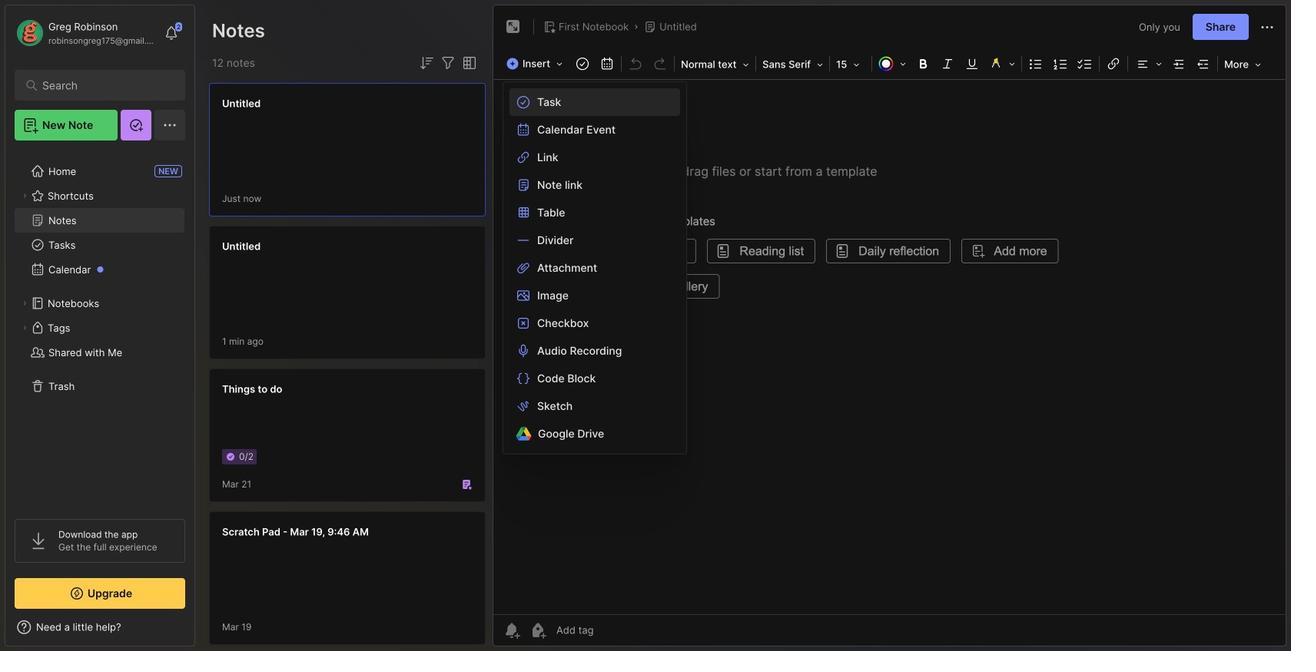 Task type: describe. For each thing, give the bounding box(es) containing it.
main element
[[0, 0, 200, 652]]

View options field
[[457, 54, 479, 72]]

Note Editor text field
[[493, 79, 1286, 615]]

click to collapse image
[[194, 623, 206, 642]]

insert link image
[[1103, 53, 1124, 75]]

Font size field
[[832, 54, 870, 75]]

underline image
[[961, 53, 983, 75]]

numbered list image
[[1050, 53, 1071, 75]]

note window element
[[493, 5, 1286, 651]]

add tag image
[[529, 622, 547, 640]]

add filters image
[[439, 54, 457, 72]]

Font family field
[[758, 54, 828, 75]]

bulleted list image
[[1025, 53, 1047, 75]]

Sort options field
[[417, 54, 436, 72]]

Add filters field
[[439, 54, 457, 72]]

expand notebooks image
[[20, 299, 29, 308]]

outdent image
[[1193, 53, 1214, 75]]

Insert field
[[503, 53, 570, 75]]

indent image
[[1168, 53, 1190, 75]]

bold image
[[912, 53, 934, 75]]



Task type: vqa. For each thing, say whether or not it's contained in the screenshot.
with on the left of the page
no



Task type: locate. For each thing, give the bounding box(es) containing it.
checklist image
[[1074, 53, 1096, 75]]

task image
[[572, 53, 593, 75]]

More field
[[1220, 54, 1266, 75]]

Font color field
[[874, 53, 911, 75]]

Alignment field
[[1130, 53, 1167, 75]]

WHAT'S NEW field
[[5, 616, 194, 640]]

tree
[[5, 150, 194, 506]]

expand tags image
[[20, 324, 29, 333]]

Account field
[[15, 18, 157, 48]]

tree inside "main" element
[[5, 150, 194, 506]]

none search field inside "main" element
[[42, 76, 165, 95]]

calendar event image
[[596, 53, 618, 75]]

None search field
[[42, 76, 165, 95]]

Highlight field
[[984, 53, 1020, 75]]

Add tag field
[[555, 624, 670, 637]]

expand note image
[[504, 18, 523, 36]]

dropdown list menu
[[503, 88, 686, 448]]

Heading level field
[[676, 54, 754, 75]]

Search text field
[[42, 78, 165, 93]]

add a reminder image
[[503, 622, 521, 640]]

More actions field
[[1258, 17, 1276, 37]]

more actions image
[[1258, 18, 1276, 37]]

italic image
[[937, 53, 958, 75]]



